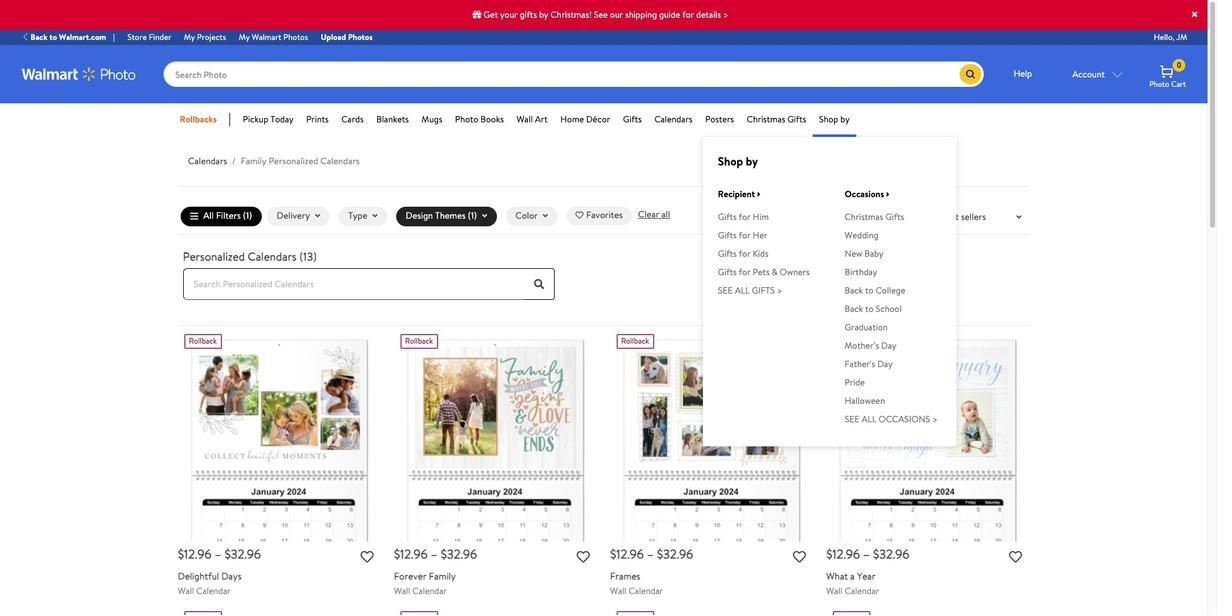 Task type: vqa. For each thing, say whether or not it's contained in the screenshot.
middle address
no



Task type: locate. For each thing, give the bounding box(es) containing it.
1 horizontal spatial >
[[777, 284, 783, 297]]

4 32 from the left
[[880, 546, 893, 563]]

2 horizontal spatial favorite this design image
[[1009, 551, 1023, 564]]

1 horizontal spatial see
[[845, 413, 860, 426]]

hello,
[[1154, 31, 1175, 42]]

calendars link right gifts link
[[655, 113, 693, 126]]

shop by right christmas gifts
[[819, 113, 850, 126]]

calendar down the forever at bottom left
[[413, 585, 447, 597]]

1 $ from the left
[[178, 546, 184, 563]]

3 $ from the left
[[394, 546, 400, 563]]

– for forever
[[431, 546, 438, 563]]

wall down the forever at bottom left
[[394, 585, 410, 597]]

personalized down today
[[269, 155, 318, 167]]

delivery
[[277, 210, 310, 222]]

1 vertical spatial personalized
[[183, 248, 245, 264]]

0 vertical spatial photo
[[1150, 79, 1170, 89]]

1 vertical spatial see
[[845, 413, 860, 426]]

wall inside forever family wall calendar
[[394, 585, 410, 597]]

account
[[1073, 68, 1105, 81]]

3 rollback from the left
[[621, 336, 650, 346]]

calendar inside delightful days wall calendar
[[196, 585, 231, 597]]

1 horizontal spatial shop
[[819, 113, 839, 126]]

$ up what
[[827, 546, 833, 563]]

1 rollback from the left
[[189, 336, 217, 346]]

1 horizontal spatial christmas gifts link
[[845, 211, 905, 223]]

day right 'mother's'
[[882, 340, 897, 352]]

gifts for kids link
[[718, 248, 769, 260]]

1 caret right image from the left
[[758, 191, 761, 198]]

1 horizontal spatial photos
[[348, 31, 373, 42]]

photo for photo cart
[[1150, 79, 1170, 89]]

help
[[1014, 67, 1033, 80]]

$ 12 . 96 – $ 32 . 96 for delightful
[[178, 546, 261, 563]]

store finder
[[128, 31, 171, 42]]

$ up the forever at bottom left
[[394, 546, 400, 563]]

– for what
[[864, 546, 870, 563]]

angle down image inside the color button
[[543, 212, 548, 220]]

7 . from the left
[[844, 546, 846, 563]]

back to college link
[[845, 284, 906, 297]]

favorite this design image for delightful days
[[361, 551, 374, 564]]

christmas gifts link right posters link
[[747, 113, 807, 126]]

day
[[882, 340, 897, 352], [878, 358, 893, 371]]

wall inside delightful days wall calendar
[[178, 585, 194, 597]]

2 vertical spatial back
[[845, 303, 864, 315]]

1 horizontal spatial my
[[239, 31, 250, 42]]

– up the frames wall calendar
[[647, 546, 654, 563]]

1 vertical spatial family
[[429, 570, 456, 583]]

1 favorite this design image from the left
[[361, 551, 374, 564]]

see
[[718, 284, 733, 297], [845, 413, 860, 426]]

favorite this design image for frames
[[793, 551, 806, 564]]

calendar down year
[[845, 585, 880, 597]]

4 rollback from the left
[[838, 336, 866, 346]]

0 vertical spatial by
[[539, 8, 549, 21]]

caret right image right occasions
[[887, 191, 890, 198]]

christmas right the posters
[[747, 113, 786, 126]]

0 horizontal spatial (1)
[[243, 210, 252, 222]]

1 vertical spatial by
[[841, 113, 850, 126]]

1 horizontal spatial personalized
[[269, 155, 318, 167]]

1 12 from the left
[[184, 546, 195, 563]]

12 up delightful
[[184, 546, 195, 563]]

$ up the frames wall calendar
[[657, 546, 663, 563]]

pride
[[845, 376, 865, 389]]

wall down what
[[827, 585, 843, 597]]

2 my from the left
[[239, 31, 250, 42]]

angle down image for best sellers
[[1017, 214, 1022, 222]]

2 (1) from the left
[[468, 210, 477, 222]]

caret right image right recipient
[[758, 191, 761, 198]]

3 – from the left
[[647, 546, 654, 563]]

2 – from the left
[[431, 546, 438, 563]]

1 vertical spatial christmas
[[845, 211, 884, 223]]

calendar
[[196, 585, 231, 597], [413, 585, 447, 597], [629, 585, 663, 597], [845, 585, 880, 597]]

4 96 from the left
[[463, 546, 477, 563]]

0 horizontal spatial shop by
[[718, 153, 758, 169]]

all
[[203, 210, 214, 222]]

her
[[753, 229, 768, 242]]

calendar down delightful
[[196, 585, 231, 597]]

–
[[215, 546, 222, 563], [431, 546, 438, 563], [647, 546, 654, 563], [864, 546, 870, 563]]

6 . from the left
[[677, 546, 680, 563]]

college
[[876, 284, 906, 297]]

1 32 from the left
[[231, 546, 244, 563]]

3 favorite this design image from the left
[[1009, 551, 1023, 564]]

back up graduation
[[845, 303, 864, 315]]

12 for frames
[[617, 546, 628, 563]]

2 $ 12 . 96 – $ 32 . 96 from the left
[[394, 546, 477, 563]]

1 horizontal spatial family
[[429, 570, 456, 583]]

1 vertical spatial shop
[[718, 153, 743, 169]]

(13)
[[299, 248, 317, 264]]

1 horizontal spatial christmas
[[845, 211, 884, 223]]

shop
[[819, 113, 839, 126], [718, 153, 743, 169]]

angle down image right themes
[[482, 212, 487, 220]]

1 vertical spatial day
[[878, 358, 893, 371]]

calendar inside the frames wall calendar
[[629, 585, 663, 597]]

0 vertical spatial all
[[735, 284, 750, 297]]

3 32 from the left
[[663, 546, 677, 563]]

0 horizontal spatial my
[[184, 31, 195, 42]]

0 horizontal spatial see
[[718, 284, 733, 297]]

96
[[198, 546, 212, 563], [247, 546, 261, 563], [414, 546, 428, 563], [463, 546, 477, 563], [630, 546, 644, 563], [680, 546, 694, 563], [846, 546, 860, 563], [896, 546, 910, 563]]

back
[[30, 31, 48, 42], [845, 284, 864, 297], [845, 303, 864, 315]]

wall art
[[517, 113, 548, 126]]

family down pickup
[[241, 155, 267, 167]]

6 $ from the left
[[657, 546, 663, 563]]

calendars link
[[655, 113, 693, 126], [188, 155, 227, 167]]

> right gifts
[[777, 284, 783, 297]]

personalized down all
[[183, 248, 245, 264]]

3 $ 12 . 96 – $ 32 . 96 from the left
[[610, 546, 694, 563]]

to right the back arrow icon
[[49, 31, 57, 42]]

3 calendar from the left
[[629, 585, 663, 597]]

photo left cart
[[1150, 79, 1170, 89]]

christmas inside 'christmas gifts wedding new baby birthday back to college back to school graduation mother's day father's day pride halloween see all occasions >'
[[845, 211, 884, 223]]

$ up the frames
[[610, 546, 617, 563]]

0 vertical spatial >
[[723, 8, 729, 21]]

for left pets
[[739, 266, 751, 279]]

photo books link
[[455, 113, 504, 126]]

christmas gifts link
[[747, 113, 807, 126], [845, 211, 905, 223]]

$ 12 . 96 – $ 32 . 96 up year
[[827, 546, 910, 563]]

$ up days
[[225, 546, 231, 563]]

a
[[851, 570, 855, 583]]

>
[[723, 8, 729, 21], [777, 284, 783, 297], [933, 413, 938, 426]]

photos
[[284, 31, 308, 42], [348, 31, 373, 42]]

all inside 'christmas gifts wedding new baby birthday back to college back to school graduation mother's day father's day pride halloween see all occasions >'
[[862, 413, 877, 426]]

12 up the forever at bottom left
[[400, 546, 411, 563]]

0 vertical spatial see
[[718, 284, 733, 297]]

1 – from the left
[[215, 546, 222, 563]]

1 horizontal spatial photo
[[1150, 79, 1170, 89]]

angle down image
[[373, 212, 378, 220]]

all down the halloween link
[[862, 413, 877, 426]]

gifts for him gifts for her gifts for kids gifts for pets & owners see all  gifts >
[[718, 211, 810, 297]]

for left kids
[[739, 248, 751, 260]]

christmas gifts link up the wedding
[[845, 211, 905, 223]]

christmas for christmas gifts wedding new baby birthday back to college back to school graduation mother's day father's day pride halloween see all occasions >
[[845, 211, 884, 223]]

caret right image inside recipient link
[[758, 191, 761, 198]]

1 horizontal spatial shop by
[[819, 113, 850, 126]]

forever family wall calendar
[[394, 570, 456, 597]]

see inside 'christmas gifts wedding new baby birthday back to college back to school graduation mother's day father's day pride halloween see all occasions >'
[[845, 413, 860, 426]]

wall inside "link"
[[517, 113, 533, 126]]

calendars link down the rollbacks link
[[188, 155, 227, 167]]

$
[[178, 546, 184, 563], [225, 546, 231, 563], [394, 546, 400, 563], [441, 546, 447, 563], [610, 546, 617, 563], [657, 546, 663, 563], [827, 546, 833, 563], [873, 546, 880, 563]]

0
[[1177, 60, 1182, 71]]

pets
[[753, 266, 770, 279]]

calendar inside forever family wall calendar
[[413, 585, 447, 597]]

0 horizontal spatial photo
[[455, 113, 479, 126]]

0 vertical spatial christmas gifts link
[[747, 113, 807, 126]]

rollback for delightful
[[189, 336, 217, 346]]

0 horizontal spatial christmas
[[747, 113, 786, 126]]

12 for what
[[833, 546, 844, 563]]

photos right upload
[[348, 31, 373, 42]]

frames
[[610, 570, 641, 583]]

– for frames
[[647, 546, 654, 563]]

1 vertical spatial all
[[862, 413, 877, 426]]

2 12 from the left
[[400, 546, 411, 563]]

Search Personalized Calendars search field
[[183, 269, 524, 300]]

frames wall calendar
[[610, 570, 663, 597]]

1 $ 12 . 96 – $ 32 . 96 from the left
[[178, 546, 261, 563]]

4 $ from the left
[[441, 546, 447, 563]]

recipient
[[718, 187, 755, 200]]

day down 'mother's day' link
[[878, 358, 893, 371]]

occasions
[[845, 187, 885, 200]]

0 vertical spatial calendars link
[[655, 113, 693, 126]]

angle down image inside "best sellers" button
[[1017, 214, 1022, 222]]

calendars left (13)
[[248, 248, 297, 264]]

angle down image inside delivery button
[[315, 212, 320, 220]]

see down the halloween link
[[845, 413, 860, 426]]

> inside 'christmas gifts wedding new baby birthday back to college back to school graduation mother's day father's day pride halloween see all occasions >'
[[933, 413, 938, 426]]

12 up what
[[833, 546, 844, 563]]

upload photos link
[[315, 31, 379, 44]]

2 32 from the left
[[447, 546, 461, 563]]

– for delightful
[[215, 546, 222, 563]]

angle down image right delivery
[[315, 212, 320, 220]]

0 vertical spatial shop
[[819, 113, 839, 126]]

shop up recipient
[[718, 153, 743, 169]]

0 vertical spatial to
[[49, 31, 57, 42]]

4 calendar from the left
[[845, 585, 880, 597]]

0 horizontal spatial favorite this design image
[[361, 551, 374, 564]]

1 vertical spatial >
[[777, 284, 783, 297]]

> right details
[[723, 8, 729, 21]]

0 vertical spatial shop by
[[819, 113, 850, 126]]

angle down image right sellers
[[1017, 214, 1022, 222]]

details
[[697, 8, 721, 21]]

gifts for pets & owners link
[[718, 266, 810, 279]]

1 my from the left
[[184, 31, 195, 42]]

all
[[735, 284, 750, 297], [862, 413, 877, 426]]

pickup today link
[[243, 113, 294, 126]]

3 12 from the left
[[617, 546, 628, 563]]

décor
[[586, 113, 611, 126]]

1 (1) from the left
[[243, 210, 252, 222]]

posters
[[706, 113, 734, 126]]

gifts
[[752, 284, 775, 297]]

wall down delightful
[[178, 585, 194, 597]]

32 for frames
[[663, 546, 677, 563]]

to up graduation
[[866, 303, 874, 315]]

photo left books
[[455, 113, 479, 126]]

family right the forever at bottom left
[[429, 570, 456, 583]]

1 photos from the left
[[284, 31, 308, 42]]

what
[[827, 570, 848, 583]]

father's day link
[[845, 358, 893, 371]]

walmart
[[252, 31, 282, 42]]

> right occasions
[[933, 413, 938, 426]]

1 vertical spatial christmas gifts link
[[845, 211, 905, 223]]

2 horizontal spatial >
[[933, 413, 938, 426]]

2 vertical spatial by
[[746, 153, 758, 169]]

all inside gifts for him gifts for her gifts for kids gifts for pets & owners see all  gifts >
[[735, 284, 750, 297]]

photo inside "link"
[[455, 113, 479, 126]]

(1) right themes
[[468, 210, 477, 222]]

0 horizontal spatial photos
[[284, 31, 308, 42]]

5 $ from the left
[[610, 546, 617, 563]]

back down birthday link
[[845, 284, 864, 297]]

2 calendar from the left
[[413, 585, 447, 597]]

posters link
[[706, 113, 734, 126]]

mugs
[[422, 113, 443, 126]]

christmas up the wedding
[[845, 211, 884, 223]]

$ 12 . 96 – $ 32 . 96 up the frames wall calendar
[[610, 546, 694, 563]]

favorite this design image
[[361, 551, 374, 564], [793, 551, 806, 564], [1009, 551, 1023, 564]]

caret right image
[[758, 191, 761, 198], [887, 191, 890, 198]]

2 vertical spatial >
[[933, 413, 938, 426]]

0 vertical spatial christmas
[[747, 113, 786, 126]]

2 vertical spatial to
[[866, 303, 874, 315]]

$ up forever family wall calendar
[[441, 546, 447, 563]]

favorites
[[586, 209, 623, 222]]

store
[[128, 31, 147, 42]]

my left the projects
[[184, 31, 195, 42]]

7 96 from the left
[[846, 546, 860, 563]]

1 horizontal spatial all
[[862, 413, 877, 426]]

0 horizontal spatial personalized
[[183, 248, 245, 264]]

gifts right décor
[[623, 113, 642, 126]]

(1) right filters in the top left of the page
[[243, 210, 252, 222]]

– up year
[[864, 546, 870, 563]]

personalized
[[269, 155, 318, 167], [183, 248, 245, 264]]

– up days
[[215, 546, 222, 563]]

christmas gifts
[[747, 113, 807, 126]]

pickup
[[243, 113, 269, 126]]

gifts for him link
[[718, 211, 769, 223]]

2 favorite this design image from the left
[[793, 551, 806, 564]]

photos right walmart
[[284, 31, 308, 42]]

1 horizontal spatial caret right image
[[887, 191, 890, 198]]

shop right christmas gifts
[[819, 113, 839, 126]]

2 $ from the left
[[225, 546, 231, 563]]

shop by up recipient link
[[718, 153, 758, 169]]

christmas
[[747, 113, 786, 126], [845, 211, 884, 223]]

see inside gifts for him gifts for her gifts for kids gifts for pets & owners see all  gifts >
[[718, 284, 733, 297]]

photo books
[[455, 113, 504, 126]]

1 vertical spatial photo
[[455, 113, 479, 126]]

4 $ 12 . 96 – $ 32 . 96 from the left
[[827, 546, 910, 563]]

0 horizontal spatial family
[[241, 155, 267, 167]]

calendars down the rollbacks link
[[188, 155, 227, 167]]

gifts for her link
[[718, 229, 768, 242]]

|
[[113, 31, 115, 42]]

heart image
[[576, 212, 584, 220]]

0 horizontal spatial all
[[735, 284, 750, 297]]

see left gifts
[[718, 284, 733, 297]]

12 for delightful
[[184, 546, 195, 563]]

1 vertical spatial shop by
[[718, 153, 758, 169]]

8 . from the left
[[893, 546, 896, 563]]

32 for forever family
[[447, 546, 461, 563]]

my projects
[[184, 31, 226, 42]]

magnifying glass image
[[965, 69, 977, 80]]

2 caret right image from the left
[[887, 191, 890, 198]]

all left gifts
[[735, 284, 750, 297]]

$ up year
[[873, 546, 880, 563]]

upload photos
[[321, 31, 373, 42]]

my
[[184, 31, 195, 42], [239, 31, 250, 42]]

gifts down occasions link
[[886, 211, 905, 223]]

caret right image inside occasions link
[[887, 191, 890, 198]]

0 vertical spatial family
[[241, 155, 267, 167]]

1 calendar from the left
[[196, 585, 231, 597]]

$ 12 . 96 – $ 32 . 96
[[178, 546, 261, 563], [394, 546, 477, 563], [610, 546, 694, 563], [827, 546, 910, 563]]

1 horizontal spatial (1)
[[468, 210, 477, 222]]

pride link
[[845, 376, 865, 389]]

back arrow image
[[22, 32, 30, 41]]

angle down image right color
[[543, 212, 548, 220]]

favorite this design image
[[577, 551, 590, 564]]

2 rollback from the left
[[405, 336, 433, 346]]

0 horizontal spatial calendars link
[[188, 155, 227, 167]]

back to walmart.com |
[[30, 31, 115, 42]]

new baby link
[[845, 248, 884, 260]]

2 photos from the left
[[348, 31, 373, 42]]

wall down the frames
[[610, 585, 627, 597]]

wall left art
[[517, 113, 533, 126]]

books
[[481, 113, 504, 126]]

4 – from the left
[[864, 546, 870, 563]]

0 horizontal spatial caret right image
[[758, 191, 761, 198]]

see
[[594, 8, 608, 21]]

0 vertical spatial personalized
[[269, 155, 318, 167]]

$ up delightful
[[178, 546, 184, 563]]

&
[[772, 266, 778, 279]]

32 for delightful days
[[231, 546, 244, 563]]

angle down image
[[315, 212, 320, 220], [482, 212, 487, 220], [543, 212, 548, 220], [1017, 214, 1022, 222]]

back left walmart.com
[[30, 31, 48, 42]]

$ 12 . 96 – $ 32 . 96 up forever family wall calendar
[[394, 546, 477, 563]]

– up forever family wall calendar
[[431, 546, 438, 563]]

to up back to school link
[[866, 284, 874, 297]]

12 up the frames
[[617, 546, 628, 563]]

1 horizontal spatial favorite this design image
[[793, 551, 806, 564]]

4 12 from the left
[[833, 546, 844, 563]]

calendar down the frames
[[629, 585, 663, 597]]

best sellers button
[[934, 204, 1030, 229]]

my left walmart
[[239, 31, 250, 42]]

photo for photo books
[[455, 113, 479, 126]]

$ 12 . 96 – $ 32 . 96 up days
[[178, 546, 261, 563]]



Task type: describe. For each thing, give the bounding box(es) containing it.
(1) for all filters (1)
[[243, 210, 252, 222]]

wedding
[[845, 229, 879, 242]]

my for my projects
[[184, 31, 195, 42]]

delightful days wall calendar
[[178, 570, 242, 597]]

christmas gifts wedding new baby birthday back to college back to school graduation mother's day father's day pride halloween see all occasions >
[[845, 211, 938, 426]]

sort
[[899, 209, 918, 222]]

hello, jm
[[1154, 31, 1188, 42]]

prints
[[306, 113, 329, 126]]

5 . from the left
[[628, 546, 630, 563]]

gifts down gifts for her link
[[718, 248, 737, 260]]

wall art link
[[517, 113, 548, 126]]

forever
[[394, 570, 427, 583]]

themes
[[435, 210, 466, 222]]

Search Photo text field
[[164, 62, 960, 87]]

mugs link
[[422, 113, 443, 126]]

christmas for christmas gifts
[[747, 113, 786, 126]]

2 horizontal spatial by
[[841, 113, 850, 126]]

home
[[561, 113, 584, 126]]

all
[[662, 208, 670, 221]]

0 vertical spatial day
[[882, 340, 897, 352]]

shop by link
[[819, 113, 850, 126]]

halloween
[[845, 395, 886, 407]]

occasions
[[879, 413, 931, 426]]

× link
[[1191, 3, 1200, 25]]

rollbacks
[[180, 113, 217, 126]]

calendar inside 'what a year wall calendar'
[[845, 585, 880, 597]]

days
[[221, 570, 242, 583]]

shipping
[[626, 8, 657, 21]]

clear all link
[[638, 208, 670, 222]]

design themes (1)
[[406, 210, 477, 222]]

4 . from the left
[[461, 546, 463, 563]]

wall inside 'what a year wall calendar'
[[827, 585, 843, 597]]

favorite this design image for what a year
[[1009, 551, 1023, 564]]

(1) for design themes (1)
[[468, 210, 477, 222]]

$ 12 . 96 – $ 32 . 96 for forever
[[394, 546, 477, 563]]

calendars down cards link
[[321, 155, 360, 167]]

0 horizontal spatial >
[[723, 8, 729, 21]]

for left 'him'
[[739, 211, 751, 223]]

3 96 from the left
[[414, 546, 428, 563]]

1 horizontal spatial by
[[746, 153, 758, 169]]

color
[[516, 210, 538, 222]]

gifts up gifts for her link
[[718, 211, 737, 223]]

pickup today
[[243, 113, 294, 126]]

0 horizontal spatial christmas gifts link
[[747, 113, 807, 126]]

32 for what a year
[[880, 546, 893, 563]]

recipient link
[[718, 187, 761, 200]]

$ 12 . 96 – $ 32 . 96 for what
[[827, 546, 910, 563]]

father's
[[845, 358, 876, 371]]

gifts
[[520, 8, 537, 21]]

gift image
[[473, 10, 482, 19]]

caret right image for recipient
[[758, 191, 761, 198]]

color button
[[506, 207, 558, 226]]

cards
[[342, 113, 364, 126]]

gifts link
[[623, 113, 642, 126]]

our
[[610, 8, 623, 21]]

birthday
[[845, 266, 878, 279]]

delightful
[[178, 570, 219, 583]]

see all occasions > link
[[845, 413, 938, 426]]

best
[[942, 210, 959, 223]]

cards link
[[342, 113, 364, 126]]

mother's day link
[[845, 340, 897, 352]]

halloween link
[[845, 395, 886, 407]]

my for my walmart photos
[[239, 31, 250, 42]]

rollback for what
[[838, 336, 866, 346]]

angle down image for design
[[482, 212, 487, 220]]

baby
[[865, 248, 884, 260]]

gifts inside 'christmas gifts wedding new baby birthday back to college back to school graduation mother's day father's day pride halloween see all occasions >'
[[886, 211, 905, 223]]

blankets
[[377, 113, 409, 126]]

caret right image for occasions
[[887, 191, 890, 198]]

upload
[[321, 31, 346, 42]]

7 $ from the left
[[827, 546, 833, 563]]

type button
[[339, 207, 387, 226]]

year
[[857, 570, 876, 583]]

12 for forever
[[400, 546, 411, 563]]

home décor link
[[561, 113, 611, 126]]

1 . from the left
[[195, 546, 198, 563]]

1 vertical spatial to
[[866, 284, 874, 297]]

1 horizontal spatial calendars link
[[655, 113, 693, 126]]

6 96 from the left
[[680, 546, 694, 563]]

$ 12 . 96 – $ 32 . 96 for frames
[[610, 546, 694, 563]]

jm
[[1177, 31, 1188, 42]]

owners
[[780, 266, 810, 279]]

gifts left "shop by" link
[[788, 113, 807, 126]]

prints link
[[306, 113, 329, 126]]

1 96 from the left
[[198, 546, 212, 563]]

photos inside 'link'
[[348, 31, 373, 42]]

8 $ from the left
[[873, 546, 880, 563]]

5 96 from the left
[[630, 546, 644, 563]]

sort-select element
[[899, 209, 934, 223]]

type
[[348, 210, 368, 222]]

wall inside the frames wall calendar
[[610, 585, 627, 597]]

gifts up the gifts for kids link
[[718, 229, 737, 242]]

> inside gifts for him gifts for her gifts for kids gifts for pets & owners see all  gifts >
[[777, 284, 783, 297]]

calendars right gifts link
[[655, 113, 693, 126]]

rollbacks link
[[180, 113, 230, 126]]

for right the guide
[[683, 8, 694, 21]]

0 horizontal spatial by
[[539, 8, 549, 21]]

0 vertical spatial back
[[30, 31, 48, 42]]

gifts down the gifts for kids link
[[718, 266, 737, 279]]

help link
[[1001, 62, 1046, 87]]

2 96 from the left
[[247, 546, 261, 563]]

personalized calendars (13)
[[183, 248, 317, 264]]

graduation link
[[845, 321, 888, 334]]

photo cart
[[1150, 79, 1187, 89]]

rollback for forever
[[405, 336, 433, 346]]

guide
[[659, 8, 681, 21]]

3 . from the left
[[411, 546, 414, 563]]

cart
[[1172, 79, 1187, 89]]

angle down image for color
[[543, 212, 548, 220]]

my walmart photos link
[[233, 31, 315, 44]]

family inside forever family wall calendar
[[429, 570, 456, 583]]

1 vertical spatial back
[[845, 284, 864, 297]]

your
[[500, 8, 518, 21]]

design
[[406, 210, 433, 222]]

0 horizontal spatial shop
[[718, 153, 743, 169]]

rollback for frames
[[621, 336, 650, 346]]

today
[[271, 113, 294, 126]]

sellers
[[962, 210, 987, 223]]

back to school link
[[845, 303, 902, 315]]

what a year wall calendar
[[827, 570, 880, 597]]

for left her
[[739, 229, 751, 242]]

graduation
[[845, 321, 888, 334]]

clear all
[[638, 208, 670, 221]]

home décor
[[561, 113, 611, 126]]

clear
[[638, 208, 660, 221]]

finder
[[149, 31, 171, 42]]

1 vertical spatial calendars link
[[188, 155, 227, 167]]

get
[[484, 8, 498, 21]]

8 96 from the left
[[896, 546, 910, 563]]

2 . from the left
[[244, 546, 247, 563]]

art
[[535, 113, 548, 126]]



